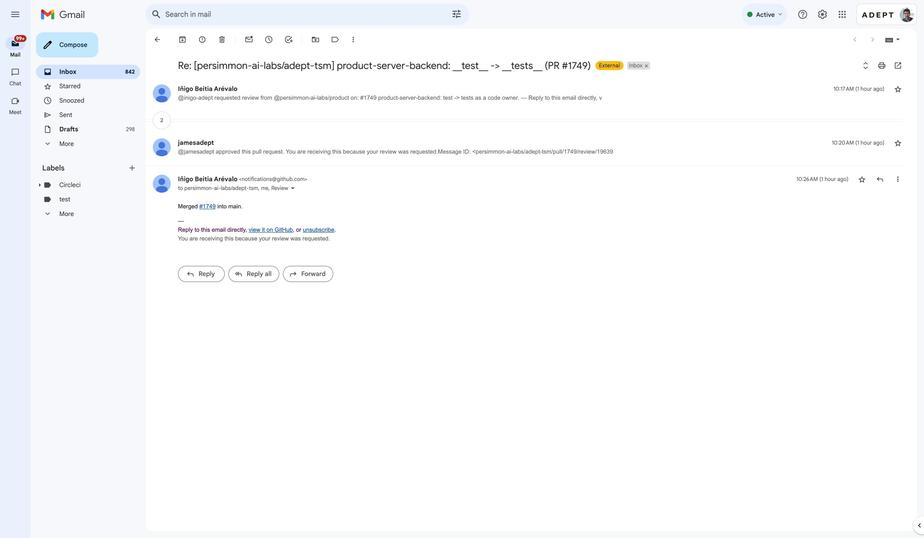 Task type: vqa. For each thing, say whether or not it's contained in the screenshot.
---------- Forwarded message --------- From: James Peterson < james.peterson1902@gmail.com > Date: Thu, Jun 22, 2023 at 7:01 PM Subject: Dance Party To:  < mikejones41905@gmail.com >
no



Task type: locate. For each thing, give the bounding box(es) containing it.
not starred image
[[894, 85, 903, 94], [858, 175, 867, 184]]

heading
[[0, 51, 31, 58], [0, 80, 31, 87], [0, 109, 31, 116], [42, 164, 128, 173]]

gmail image
[[40, 5, 89, 23]]

back to inbox image
[[153, 35, 162, 44]]

cell for the right not starred image
[[834, 85, 885, 94]]

cell for not starred icon
[[832, 138, 885, 147]]

more email options image
[[349, 35, 358, 44]]

select input tool image
[[895, 36, 901, 43]]

report spam image
[[198, 35, 207, 44]]

1 vertical spatial not starred image
[[858, 175, 867, 184]]

move to image
[[311, 35, 320, 44]]

Search in mail search field
[[146, 4, 469, 25]]

1 vertical spatial not starred checkbox
[[894, 138, 903, 147]]

0 vertical spatial not starred checkbox
[[894, 85, 903, 94]]

navigation
[[0, 29, 31, 539]]

cell
[[834, 85, 885, 94], [832, 138, 885, 147], [797, 175, 849, 184], [178, 175, 307, 183]]

search in mail image
[[148, 6, 165, 22]]

list
[[146, 76, 903, 290]]

support image
[[797, 9, 808, 20]]

labels image
[[331, 35, 340, 44]]

add to tasks image
[[284, 35, 293, 44]]

cell for the leftmost not starred image
[[797, 175, 849, 184]]

Not starred checkbox
[[894, 85, 903, 94], [894, 138, 903, 147]]

Search in mail text field
[[165, 10, 426, 19]]

settings image
[[817, 9, 828, 20]]

0 vertical spatial not starred image
[[894, 85, 903, 94]]

Not starred checkbox
[[858, 175, 867, 184]]

archive image
[[178, 35, 187, 44]]



Task type: describe. For each thing, give the bounding box(es) containing it.
advanced search options image
[[448, 5, 466, 23]]

show details image
[[290, 186, 295, 191]]

not starred image
[[894, 138, 903, 147]]

main menu image
[[10, 9, 21, 20]]

1 not starred checkbox from the top
[[894, 85, 903, 94]]

2 not starred checkbox from the top
[[894, 138, 903, 147]]

0 horizontal spatial not starred image
[[858, 175, 867, 184]]

snooze image
[[264, 35, 273, 44]]

delete image
[[218, 35, 227, 44]]

1 horizontal spatial not starred image
[[894, 85, 903, 94]]



